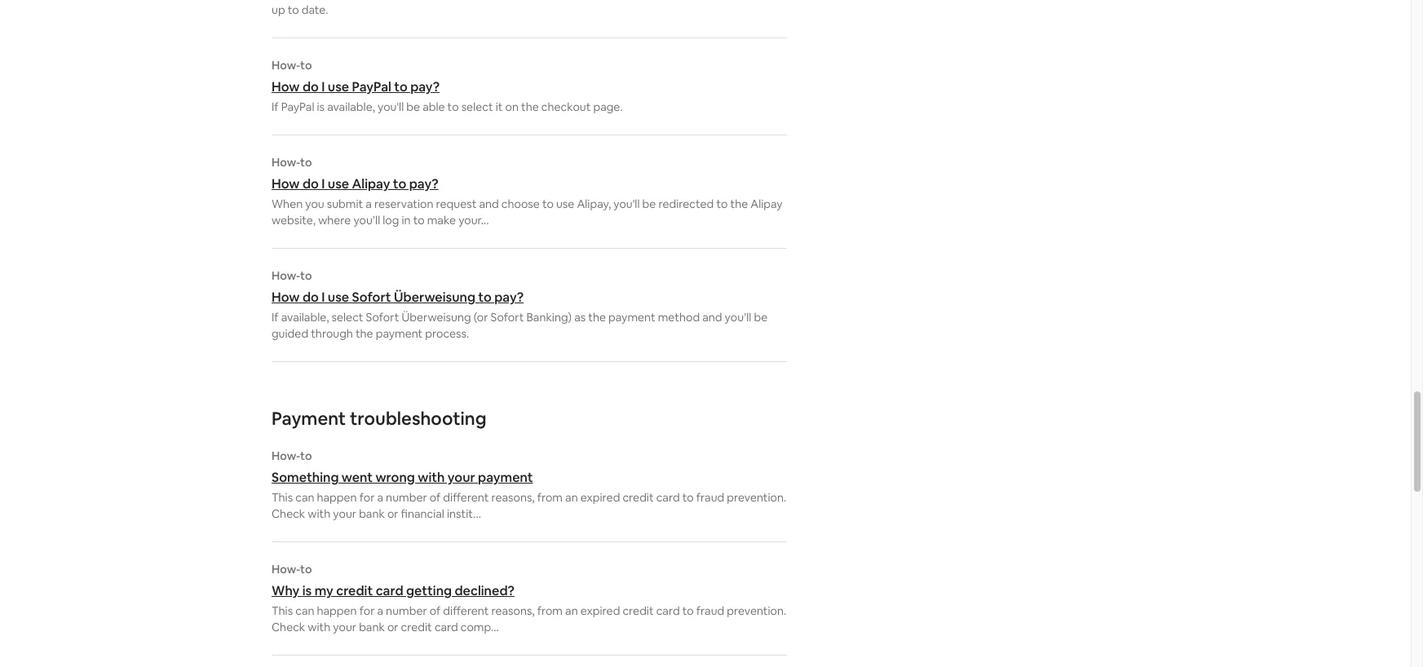 Task type: vqa. For each thing, say whether or not it's contained in the screenshot.


Task type: describe. For each thing, give the bounding box(es) containing it.
your inside how-to why is my credit card getting declined? this can happen for a number of different reasons, from an expired credit card to fraud prevention. check with your bank or credit card comp…
[[333, 620, 356, 634]]

you'll inside how-to how do i use sofort überweisung to pay? if available, select sofort überweisung (or sofort banking) as the payment method and you'll be guided through the payment process.
[[725, 310, 751, 325]]

you'll inside the how-to how do i use paypal to pay? if paypal is available, you'll be able to select it on the checkout page.
[[378, 99, 404, 114]]

financial
[[401, 506, 444, 521]]

how- for how do i use sofort überweisung to pay?
[[272, 268, 300, 283]]

how-to why is my credit card getting declined? this can happen for a number of different reasons, from an expired credit card to fraud prevention. check with your bank or credit card comp…
[[272, 562, 786, 634]]

an inside how-to why is my credit card getting declined? this can happen for a number of different reasons, from an expired credit card to fraud prevention. check with your bank or credit card comp…
[[565, 603, 578, 618]]

i for alipay
[[321, 175, 325, 192]]

for inside how-to why is my credit card getting declined? this can happen for a number of different reasons, from an expired credit card to fraud prevention. check with your bank or credit card comp…
[[359, 603, 375, 618]]

expired inside how-to why is my credit card getting declined? this can happen for a number of different reasons, from an expired credit card to fraud prevention. check with your bank or credit card comp…
[[580, 603, 620, 618]]

a inside banks report card information changes to a service so we can make sure your payment method is up to date.
[[491, 0, 498, 1]]

the right through
[[355, 326, 373, 341]]

up
[[272, 2, 285, 17]]

fraud inside how-to something went wrong with your payment this can happen for a number of different reasons, from an expired credit card to fraud prevention. check with your bank or financial instit…
[[696, 490, 724, 505]]

an inside how-to something went wrong with your payment this can happen for a number of different reasons, from an expired credit card to fraud prevention. check with your bank or financial instit…
[[565, 490, 578, 505]]

website,
[[272, 213, 316, 228]]

how do i use alipay to pay? link
[[272, 175, 787, 192]]

where
[[318, 213, 351, 228]]

how do i use paypal to pay? element
[[272, 58, 787, 115]]

pay? for how do i use alipay to pay?
[[409, 175, 438, 192]]

you'll inside how-to how do i use alipay to pay? when you submit a reservation request and choose to use alipay, you'll be redirected to the alipay website, where you'll log in to make your…
[[613, 197, 640, 211]]

request
[[436, 197, 477, 211]]

can for credit
[[295, 603, 314, 618]]

do for how do i use sofort überweisung to pay?
[[302, 289, 319, 306]]

payment inside how-to something went wrong with your payment this can happen for a number of different reasons, from an expired credit card to fraud prevention. check with your bank or financial instit…
[[478, 469, 533, 486]]

the right as
[[588, 310, 606, 325]]

the inside how-to how do i use alipay to pay? when you submit a reservation request and choose to use alipay, you'll be redirected to the alipay website, where you'll log in to make your…
[[730, 197, 748, 211]]

comp…
[[461, 620, 499, 634]]

number inside how-to why is my credit card getting declined? this can happen for a number of different reasons, from an expired credit card to fraud prevention. check with your bank or credit card comp…
[[386, 603, 427, 618]]

different inside how-to why is my credit card getting declined? this can happen for a number of different reasons, from an expired credit card to fraud prevention. check with your bank or credit card comp…
[[443, 603, 489, 618]]

checkout
[[541, 99, 591, 114]]

as
[[574, 310, 586, 325]]

make inside how-to how do i use alipay to pay? when you submit a reservation request and choose to use alipay, you'll be redirected to the alipay website, where you'll log in to make your…
[[427, 213, 456, 228]]

how do i use sofort überweisung to pay? element
[[272, 268, 787, 342]]

a inside how-to how do i use alipay to pay? when you submit a reservation request and choose to use alipay, you'll be redirected to the alipay website, where you'll log in to make your…
[[366, 197, 372, 211]]

something
[[272, 469, 339, 486]]

i for paypal
[[321, 78, 325, 95]]

it
[[496, 99, 503, 114]]

use for if
[[328, 78, 349, 95]]

be inside the how-to how do i use paypal to pay? if paypal is available, you'll be able to select it on the checkout page.
[[406, 99, 420, 114]]

payment troubleshooting
[[272, 407, 486, 430]]

how- for how do i use alipay to pay?
[[272, 155, 300, 170]]

something went wrong with your payment element
[[272, 449, 787, 522]]

check inside how-to something went wrong with your payment this can happen for a number of different reasons, from an expired credit card to fraud prevention. check with your bank or financial instit…
[[272, 506, 305, 521]]

payment left process.
[[376, 326, 423, 341]]

1 vertical spatial alipay
[[750, 197, 783, 211]]

a inside how-to why is my credit card getting declined? this can happen for a number of different reasons, from an expired credit card to fraud prevention. check with your bank or credit card comp…
[[377, 603, 383, 618]]

how-to how do i use paypal to pay? if paypal is available, you'll be able to select it on the checkout page.
[[272, 58, 623, 114]]

banks report card information changes to a service so we can make sure your payment method is up to date.
[[272, 0, 778, 17]]

available, inside the how-to how do i use paypal to pay? if paypal is available, you'll be able to select it on the checkout page.
[[327, 99, 375, 114]]

sure
[[625, 0, 648, 1]]

you
[[305, 197, 324, 211]]

date.
[[302, 2, 328, 17]]

how-to something went wrong with your payment this can happen for a number of different reasons, from an expired credit card to fraud prevention. check with your bank or financial instit…
[[272, 449, 786, 521]]

able
[[423, 99, 445, 114]]

if inside the how-to how do i use paypal to pay? if paypal is available, you'll be able to select it on the checkout page.
[[272, 99, 279, 114]]

information
[[367, 0, 428, 1]]

redirected
[[658, 197, 714, 211]]

process.
[[425, 326, 469, 341]]

can for to
[[573, 0, 592, 1]]

in
[[402, 213, 411, 228]]

use for when
[[328, 175, 349, 192]]

how do i use alipay to pay? element
[[272, 155, 787, 228]]

this inside how-to why is my credit card getting declined? this can happen for a number of different reasons, from an expired credit card to fraud prevention. check with your bank or credit card comp…
[[272, 603, 293, 618]]

why
[[272, 582, 300, 599]]

number inside how-to something went wrong with your payment this can happen for a number of different reasons, from an expired credit card to fraud prevention. check with your bank or financial instit…
[[386, 490, 427, 505]]

alipay,
[[577, 197, 611, 211]]

reasons, inside how-to why is my credit card getting declined? this can happen for a number of different reasons, from an expired credit card to fraud prevention. check with your bank or credit card comp…
[[491, 603, 535, 618]]

reservation
[[374, 197, 433, 211]]

expired inside how-to something went wrong with your payment this can happen for a number of different reasons, from an expired credit card to fraud prevention. check with your bank or financial instit…
[[580, 490, 620, 505]]

choose
[[501, 197, 540, 211]]

changes
[[431, 0, 475, 1]]

select inside the how-to how do i use paypal to pay? if paypal is available, you'll be able to select it on the checkout page.
[[461, 99, 493, 114]]

is inside the how-to how do i use paypal to pay? if paypal is available, you'll be able to select it on the checkout page.
[[317, 99, 325, 114]]

credit inside how-to something went wrong with your payment this can happen for a number of different reasons, from an expired credit card to fraud prevention. check with your bank or financial instit…
[[623, 490, 654, 505]]

how- for something went wrong with your payment
[[272, 449, 300, 463]]

your…
[[458, 213, 489, 228]]



Task type: locate. For each thing, give the bounding box(es) containing it.
0 vertical spatial happen
[[317, 490, 357, 505]]

log
[[383, 213, 399, 228]]

1 how from the top
[[272, 78, 300, 95]]

2 expired from the top
[[580, 603, 620, 618]]

bank inside how-to why is my credit card getting declined? this can happen for a number of different reasons, from an expired credit card to fraud prevention. check with your bank or credit card comp…
[[359, 620, 385, 634]]

happen
[[317, 490, 357, 505], [317, 603, 357, 618]]

1 vertical spatial of
[[430, 603, 441, 618]]

pay? inside how-to how do i use sofort überweisung to pay? if available, select sofort überweisung (or sofort banking) as the payment method and you'll be guided through the payment process.
[[494, 289, 524, 306]]

expired
[[580, 490, 620, 505], [580, 603, 620, 618]]

0 vertical spatial from
[[537, 490, 563, 505]]

you'll
[[378, 99, 404, 114], [613, 197, 640, 211]]

from down why is my credit card getting declined? link
[[537, 603, 563, 618]]

bank
[[359, 506, 385, 521], [359, 620, 385, 634]]

make inside banks report card information changes to a service so we can make sure your payment method is up to date.
[[594, 0, 623, 1]]

with inside how-to why is my credit card getting declined? this can happen for a number of different reasons, from an expired credit card to fraud prevention. check with your bank or credit card comp…
[[308, 620, 331, 634]]

2 i from the top
[[321, 175, 325, 192]]

0 vertical spatial reasons,
[[491, 490, 535, 505]]

1 horizontal spatial you'll
[[725, 310, 751, 325]]

1 vertical spatial number
[[386, 603, 427, 618]]

if
[[272, 99, 279, 114], [272, 310, 279, 325]]

submit
[[327, 197, 363, 211]]

how- for why is my credit card getting declined?
[[272, 562, 300, 577]]

2 for from the top
[[359, 603, 375, 618]]

2 from from the top
[[537, 603, 563, 618]]

this
[[272, 490, 293, 505], [272, 603, 293, 618]]

troubleshooting
[[350, 407, 486, 430]]

0 vertical spatial bank
[[359, 506, 385, 521]]

select inside how-to how do i use sofort überweisung to pay? if available, select sofort überweisung (or sofort banking) as the payment method and you'll be guided through the payment process.
[[332, 310, 363, 325]]

you'll left able
[[378, 99, 404, 114]]

1 for from the top
[[359, 490, 375, 505]]

0 vertical spatial i
[[321, 78, 325, 95]]

1 vertical spatial prevention.
[[727, 603, 786, 618]]

0 vertical spatial prevention.
[[727, 490, 786, 505]]

can inside banks report card information changes to a service so we can make sure your payment method is up to date.
[[573, 0, 592, 1]]

0 vertical spatial how
[[272, 78, 300, 95]]

banks
[[272, 0, 302, 1]]

0 vertical spatial if
[[272, 99, 279, 114]]

1 bank from the top
[[359, 506, 385, 521]]

0 vertical spatial pay?
[[410, 78, 440, 95]]

1 horizontal spatial select
[[461, 99, 493, 114]]

i for sofort
[[321, 289, 325, 306]]

prevention. inside how-to why is my credit card getting declined? this can happen for a number of different reasons, from an expired credit card to fraud prevention. check with your bank or credit card comp…
[[727, 603, 786, 618]]

make down request at top left
[[427, 213, 456, 228]]

is
[[770, 0, 778, 1], [317, 99, 325, 114], [302, 582, 312, 599]]

fraud inside how-to why is my credit card getting declined? this can happen for a number of different reasons, from an expired credit card to fraud prevention. check with your bank or credit card comp…
[[696, 603, 724, 618]]

1 vertical spatial with
[[308, 506, 331, 521]]

for inside how-to something went wrong with your payment this can happen for a number of different reasons, from an expired credit card to fraud prevention. check with your bank or financial instit…
[[359, 490, 375, 505]]

check down why
[[272, 620, 305, 634]]

1 vertical spatial do
[[302, 175, 319, 192]]

an down why is my credit card getting declined? link
[[565, 603, 578, 618]]

your down went
[[333, 506, 356, 521]]

1 vertical spatial you'll
[[725, 310, 751, 325]]

2 vertical spatial i
[[321, 289, 325, 306]]

i inside how-to how do i use alipay to pay? when you submit a reservation request and choose to use alipay, you'll be redirected to the alipay website, where you'll log in to make your…
[[321, 175, 325, 192]]

payment
[[676, 0, 723, 1], [608, 310, 655, 325], [376, 326, 423, 341], [478, 469, 533, 486]]

is inside how-to why is my credit card getting declined? this can happen for a number of different reasons, from an expired credit card to fraud prevention. check with your bank or credit card comp…
[[302, 582, 312, 599]]

2 vertical spatial pay?
[[494, 289, 524, 306]]

1 from from the top
[[537, 490, 563, 505]]

how do i use paypal to pay? link
[[272, 78, 787, 95]]

2 prevention. from the top
[[727, 603, 786, 618]]

1 vertical spatial different
[[443, 603, 489, 618]]

check down something
[[272, 506, 305, 521]]

card inside how-to something went wrong with your payment this can happen for a number of different reasons, from an expired credit card to fraud prevention. check with your bank or financial instit…
[[656, 490, 680, 505]]

0 horizontal spatial you'll
[[353, 213, 380, 228]]

and
[[479, 197, 499, 211], [702, 310, 722, 325]]

0 vertical spatial an
[[565, 490, 578, 505]]

do down "date."
[[302, 78, 319, 95]]

0 vertical spatial is
[[770, 0, 778, 1]]

how inside how-to how do i use alipay to pay? when you submit a reservation request and choose to use alipay, you'll be redirected to the alipay website, where you'll log in to make your…
[[272, 175, 300, 192]]

reasons,
[[491, 490, 535, 505], [491, 603, 535, 618]]

how- inside how-to something went wrong with your payment this can happen for a number of different reasons, from an expired credit card to fraud prevention. check with your bank or financial instit…
[[272, 449, 300, 463]]

the right the on
[[521, 99, 539, 114]]

i down "date."
[[321, 78, 325, 95]]

0 vertical spatial überweisung
[[394, 289, 475, 306]]

getting
[[406, 582, 452, 599]]

a inside how-to something went wrong with your payment this can happen for a number of different reasons, from an expired credit card to fraud prevention. check with your bank or financial instit…
[[377, 490, 383, 505]]

to
[[478, 0, 489, 1], [288, 2, 299, 17], [300, 58, 312, 73], [394, 78, 408, 95], [447, 99, 459, 114], [300, 155, 312, 170], [393, 175, 406, 192], [542, 197, 554, 211], [716, 197, 728, 211], [413, 213, 425, 228], [300, 268, 312, 283], [478, 289, 492, 306], [300, 449, 312, 463], [682, 490, 694, 505], [300, 562, 312, 577], [682, 603, 694, 618]]

2 vertical spatial with
[[308, 620, 331, 634]]

how- down website,
[[272, 268, 300, 283]]

if inside how-to how do i use sofort überweisung to pay? if available, select sofort überweisung (or sofort banking) as the payment method and you'll be guided through the payment process.
[[272, 310, 279, 325]]

0 horizontal spatial be
[[406, 99, 420, 114]]

you'll right 'alipay,'
[[613, 197, 640, 211]]

how- up something
[[272, 449, 300, 463]]

fraud
[[696, 490, 724, 505], [696, 603, 724, 618]]

for
[[359, 490, 375, 505], [359, 603, 375, 618]]

do up guided
[[302, 289, 319, 306]]

with down something
[[308, 506, 331, 521]]

from inside how-to why is my credit card getting declined? this can happen for a number of different reasons, from an expired credit card to fraud prevention. check with your bank or credit card comp…
[[537, 603, 563, 618]]

0 vertical spatial be
[[406, 99, 420, 114]]

this down why
[[272, 603, 293, 618]]

payment
[[272, 407, 346, 430]]

from down something went wrong with your payment link
[[537, 490, 563, 505]]

expired down why is my credit card getting declined? link
[[580, 603, 620, 618]]

through
[[311, 326, 353, 341]]

method
[[726, 0, 768, 1], [658, 310, 700, 325]]

an
[[565, 490, 578, 505], [565, 603, 578, 618]]

0 vertical spatial or
[[387, 506, 398, 521]]

is inside banks report card information changes to a service so we can make sure your payment method is up to date.
[[770, 0, 778, 1]]

how-to how do i use alipay to pay? when you submit a reservation request and choose to use alipay, you'll be redirected to the alipay website, where you'll log in to make your…
[[272, 155, 783, 228]]

2 different from the top
[[443, 603, 489, 618]]

(or
[[474, 310, 488, 325]]

reasons, down something went wrong with your payment link
[[491, 490, 535, 505]]

1 fraud from the top
[[696, 490, 724, 505]]

1 vertical spatial available,
[[281, 310, 329, 325]]

2 how- from the top
[[272, 155, 300, 170]]

0 vertical spatial and
[[479, 197, 499, 211]]

paypal
[[352, 78, 391, 95], [281, 99, 314, 114]]

1 vertical spatial how
[[272, 175, 300, 192]]

1 vertical spatial bank
[[359, 620, 385, 634]]

different up instit…
[[443, 490, 489, 505]]

make
[[594, 0, 623, 1], [427, 213, 456, 228]]

your
[[650, 0, 674, 1], [448, 469, 475, 486], [333, 506, 356, 521], [333, 620, 356, 634]]

use inside the how-to how do i use paypal to pay? if paypal is available, you'll be able to select it on the checkout page.
[[328, 78, 349, 95]]

1 vertical spatial happen
[[317, 603, 357, 618]]

use inside how-to how do i use sofort überweisung to pay? if available, select sofort überweisung (or sofort banking) as the payment method and you'll be guided through the payment process.
[[328, 289, 349, 306]]

with right wrong
[[418, 469, 445, 486]]

and inside how-to how do i use sofort überweisung to pay? if available, select sofort überweisung (or sofort banking) as the payment method and you'll be guided through the payment process.
[[702, 310, 722, 325]]

1 number from the top
[[386, 490, 427, 505]]

how for how do i use paypal to pay?
[[272, 78, 300, 95]]

2 vertical spatial can
[[295, 603, 314, 618]]

number down the getting
[[386, 603, 427, 618]]

reasons, inside how-to something went wrong with your payment this can happen for a number of different reasons, from an expired credit card to fraud prevention. check with your bank or financial instit…
[[491, 490, 535, 505]]

payment inside banks report card information changes to a service so we can make sure your payment method is up to date.
[[676, 0, 723, 1]]

1 or from the top
[[387, 506, 398, 521]]

prevention.
[[727, 490, 786, 505], [727, 603, 786, 618]]

method inside banks report card information changes to a service so we can make sure your payment method is up to date.
[[726, 0, 768, 1]]

how for how do i use alipay to pay?
[[272, 175, 300, 192]]

alipay
[[352, 175, 390, 192], [750, 197, 783, 211]]

1 vertical spatial and
[[702, 310, 722, 325]]

my
[[314, 582, 333, 599]]

how- inside how-to why is my credit card getting declined? this can happen for a number of different reasons, from an expired credit card to fraud prevention. check with your bank or credit card comp…
[[272, 562, 300, 577]]

5 how- from the top
[[272, 562, 300, 577]]

2 number from the top
[[386, 603, 427, 618]]

payment right as
[[608, 310, 655, 325]]

0 horizontal spatial select
[[332, 310, 363, 325]]

1 i from the top
[[321, 78, 325, 95]]

do inside how-to how do i use alipay to pay? when you submit a reservation request and choose to use alipay, you'll be redirected to the alipay website, where you'll log in to make your…
[[302, 175, 319, 192]]

0 horizontal spatial is
[[302, 582, 312, 599]]

0 vertical spatial you'll
[[353, 213, 380, 228]]

i inside the how-to how do i use paypal to pay? if paypal is available, you'll be able to select it on the checkout page.
[[321, 78, 325, 95]]

your inside banks report card information changes to a service so we can make sure your payment method is up to date.
[[650, 0, 674, 1]]

how do i use sofort überweisung to pay? link
[[272, 289, 787, 306]]

0 vertical spatial select
[[461, 99, 493, 114]]

so
[[540, 0, 552, 1]]

1 vertical spatial expired
[[580, 603, 620, 618]]

different
[[443, 490, 489, 505], [443, 603, 489, 618]]

1 different from the top
[[443, 490, 489, 505]]

of down the getting
[[430, 603, 441, 618]]

0 vertical spatial alipay
[[352, 175, 390, 192]]

how- inside the how-to how do i use paypal to pay? if paypal is available, you'll be able to select it on the checkout page.
[[272, 58, 300, 73]]

use up through
[[328, 289, 349, 306]]

how down up
[[272, 78, 300, 95]]

0 horizontal spatial make
[[427, 213, 456, 228]]

1 horizontal spatial and
[[702, 310, 722, 325]]

number down wrong
[[386, 490, 427, 505]]

0 vertical spatial can
[[573, 0, 592, 1]]

1 vertical spatial reasons,
[[491, 603, 535, 618]]

2 check from the top
[[272, 620, 305, 634]]

pay? inside the how-to how do i use paypal to pay? if paypal is available, you'll be able to select it on the checkout page.
[[410, 78, 440, 95]]

1 horizontal spatial paypal
[[352, 78, 391, 95]]

do for how do i use paypal to pay?
[[302, 78, 319, 95]]

how- up why
[[272, 562, 300, 577]]

of
[[430, 490, 441, 505], [430, 603, 441, 618]]

1 vertical spatial you'll
[[613, 197, 640, 211]]

0 vertical spatial available,
[[327, 99, 375, 114]]

1 happen from the top
[[317, 490, 357, 505]]

select up through
[[332, 310, 363, 325]]

2 vertical spatial do
[[302, 289, 319, 306]]

1 vertical spatial method
[[658, 310, 700, 325]]

available,
[[327, 99, 375, 114], [281, 310, 329, 325]]

0 horizontal spatial you'll
[[378, 99, 404, 114]]

of inside how-to something went wrong with your payment this can happen for a number of different reasons, from an expired credit card to fraud prevention. check with your bank or financial instit…
[[430, 490, 441, 505]]

i up through
[[321, 289, 325, 306]]

alipay up submit
[[352, 175, 390, 192]]

happen inside how-to why is my credit card getting declined? this can happen for a number of different reasons, from an expired credit card to fraud prevention. check with your bank or credit card comp…
[[317, 603, 357, 618]]

1 vertical spatial fraud
[[696, 603, 724, 618]]

3 i from the top
[[321, 289, 325, 306]]

card inside banks report card information changes to a service so we can make sure your payment method is up to date.
[[341, 0, 365, 1]]

from inside how-to something went wrong with your payment this can happen for a number of different reasons, from an expired credit card to fraud prevention. check with your bank or financial instit…
[[537, 490, 563, 505]]

of up financial
[[430, 490, 441, 505]]

1 horizontal spatial you'll
[[613, 197, 640, 211]]

can down something
[[295, 490, 314, 505]]

can inside how-to why is my credit card getting declined? this can happen for a number of different reasons, from an expired credit card to fraud prevention. check with your bank or credit card comp…
[[295, 603, 314, 618]]

überweisung
[[394, 289, 475, 306], [402, 310, 471, 325]]

or inside how-to something went wrong with your payment this can happen for a number of different reasons, from an expired credit card to fraud prevention. check with your bank or financial instit…
[[387, 506, 398, 521]]

1 horizontal spatial is
[[317, 99, 325, 114]]

2 fraud from the top
[[696, 603, 724, 618]]

1 expired from the top
[[580, 490, 620, 505]]

1 horizontal spatial method
[[726, 0, 768, 1]]

do up you
[[302, 175, 319, 192]]

a
[[491, 0, 498, 1], [366, 197, 372, 211], [377, 490, 383, 505], [377, 603, 383, 618]]

1 this from the top
[[272, 490, 293, 505]]

2 vertical spatial be
[[754, 310, 768, 325]]

use up submit
[[328, 175, 349, 192]]

this down something
[[272, 490, 293, 505]]

3 do from the top
[[302, 289, 319, 306]]

you'll inside how-to how do i use alipay to pay? when you submit a reservation request and choose to use alipay, you'll be redirected to the alipay website, where you'll log in to make your…
[[353, 213, 380, 228]]

of inside how-to why is my credit card getting declined? this can happen for a number of different reasons, from an expired credit card to fraud prevention. check with your bank or credit card comp…
[[430, 603, 441, 618]]

0 vertical spatial for
[[359, 490, 375, 505]]

credit
[[623, 490, 654, 505], [336, 582, 373, 599], [623, 603, 654, 618], [401, 620, 432, 634]]

an down something went wrong with your payment link
[[565, 490, 578, 505]]

use left 'alipay,'
[[556, 197, 574, 211]]

1 vertical spatial pay?
[[409, 175, 438, 192]]

0 vertical spatial this
[[272, 490, 293, 505]]

declined?
[[455, 582, 515, 599]]

be inside how-to how do i use alipay to pay? when you submit a reservation request and choose to use alipay, you'll be redirected to the alipay website, where you'll log in to make your…
[[642, 197, 656, 211]]

0 vertical spatial paypal
[[352, 78, 391, 95]]

do for how do i use alipay to pay?
[[302, 175, 319, 192]]

when
[[272, 197, 303, 211]]

payment right sure
[[676, 0, 723, 1]]

pay? for how do i use paypal to pay?
[[410, 78, 440, 95]]

how-to how do i use sofort überweisung to pay? if available, select sofort überweisung (or sofort banking) as the payment method and you'll be guided through the payment process.
[[272, 268, 768, 341]]

0 vertical spatial of
[[430, 490, 441, 505]]

be inside how-to how do i use sofort überweisung to pay? if available, select sofort überweisung (or sofort banking) as the payment method and you'll be guided through the payment process.
[[754, 310, 768, 325]]

1 horizontal spatial be
[[642, 197, 656, 211]]

2 how from the top
[[272, 175, 300, 192]]

i up you
[[321, 175, 325, 192]]

select left it
[[461, 99, 493, 114]]

1 horizontal spatial alipay
[[750, 197, 783, 211]]

happen down went
[[317, 490, 357, 505]]

we
[[555, 0, 570, 1]]

1 vertical spatial überweisung
[[402, 310, 471, 325]]

reasons, down why is my credit card getting declined? link
[[491, 603, 535, 618]]

different up comp…
[[443, 603, 489, 618]]

do inside how-to how do i use sofort überweisung to pay? if available, select sofort überweisung (or sofort banking) as the payment method and you'll be guided through the payment process.
[[302, 289, 319, 306]]

pay? inside how-to how do i use alipay to pay? when you submit a reservation request and choose to use alipay, you'll be redirected to the alipay website, where you'll log in to make your…
[[409, 175, 438, 192]]

1 vertical spatial this
[[272, 603, 293, 618]]

2 happen from the top
[[317, 603, 357, 618]]

sofort
[[352, 289, 391, 306], [366, 310, 399, 325], [491, 310, 524, 325]]

4 how- from the top
[[272, 449, 300, 463]]

how for how do i use sofort überweisung to pay?
[[272, 289, 300, 306]]

1 reasons, from the top
[[491, 490, 535, 505]]

1 vertical spatial can
[[295, 490, 314, 505]]

how- inside how-to how do i use alipay to pay? when you submit a reservation request and choose to use alipay, you'll be redirected to the alipay website, where you'll log in to make your…
[[272, 155, 300, 170]]

alipay right redirected
[[750, 197, 783, 211]]

1 vertical spatial i
[[321, 175, 325, 192]]

pay?
[[410, 78, 440, 95], [409, 175, 438, 192], [494, 289, 524, 306]]

1 vertical spatial paypal
[[281, 99, 314, 114]]

2 do from the top
[[302, 175, 319, 192]]

3 how- from the top
[[272, 268, 300, 283]]

0 vertical spatial with
[[418, 469, 445, 486]]

bank inside how-to something went wrong with your payment this can happen for a number of different reasons, from an expired credit card to fraud prevention. check with your bank or financial instit…
[[359, 506, 385, 521]]

can right we
[[573, 0, 592, 1]]

2 or from the top
[[387, 620, 398, 634]]

1 vertical spatial is
[[317, 99, 325, 114]]

be
[[406, 99, 420, 114], [642, 197, 656, 211], [754, 310, 768, 325]]

0 vertical spatial method
[[726, 0, 768, 1]]

your down my
[[333, 620, 356, 634]]

make left sure
[[594, 0, 623, 1]]

how- inside how-to how do i use sofort überweisung to pay? if available, select sofort überweisung (or sofort banking) as the payment method and you'll be guided through the payment process.
[[272, 268, 300, 283]]

this inside how-to something went wrong with your payment this can happen for a number of different reasons, from an expired credit card to fraud prevention. check with your bank or financial instit…
[[272, 490, 293, 505]]

check inside how-to why is my credit card getting declined? this can happen for a number of different reasons, from an expired credit card to fraud prevention. check with your bank or credit card comp…
[[272, 620, 305, 634]]

something went wrong with your payment link
[[272, 469, 787, 486]]

on
[[505, 99, 519, 114]]

2 of from the top
[[430, 603, 441, 618]]

1 vertical spatial for
[[359, 603, 375, 618]]

use
[[328, 78, 349, 95], [328, 175, 349, 192], [556, 197, 574, 211], [328, 289, 349, 306]]

0 horizontal spatial alipay
[[352, 175, 390, 192]]

1 vertical spatial an
[[565, 603, 578, 618]]

2 vertical spatial how
[[272, 289, 300, 306]]

0 vertical spatial make
[[594, 0, 623, 1]]

0 vertical spatial check
[[272, 506, 305, 521]]

available, inside how-to how do i use sofort überweisung to pay? if available, select sofort überweisung (or sofort banking) as the payment method and you'll be guided through the payment process.
[[281, 310, 329, 325]]

wrong
[[375, 469, 415, 486]]

number
[[386, 490, 427, 505], [386, 603, 427, 618]]

service
[[500, 0, 538, 1]]

1 how- from the top
[[272, 58, 300, 73]]

0 vertical spatial fraud
[[696, 490, 724, 505]]

or inside how-to why is my credit card getting declined? this can happen for a number of different reasons, from an expired credit card to fraud prevention. check with your bank or credit card comp…
[[387, 620, 398, 634]]

prevention. inside how-to something went wrong with your payment this can happen for a number of different reasons, from an expired credit card to fraud prevention. check with your bank or financial instit…
[[727, 490, 786, 505]]

1 do from the top
[[302, 78, 319, 95]]

1 vertical spatial or
[[387, 620, 398, 634]]

how-
[[272, 58, 300, 73], [272, 155, 300, 170], [272, 268, 300, 283], [272, 449, 300, 463], [272, 562, 300, 577]]

the right redirected
[[730, 197, 748, 211]]

0 horizontal spatial method
[[658, 310, 700, 325]]

your up instit…
[[448, 469, 475, 486]]

check
[[272, 506, 305, 521], [272, 620, 305, 634]]

and inside how-to how do i use alipay to pay? when you submit a reservation request and choose to use alipay, you'll be redirected to the alipay website, where you'll log in to make your…
[[479, 197, 499, 211]]

1 an from the top
[[565, 490, 578, 505]]

report
[[305, 0, 339, 1]]

how inside the how-to how do i use paypal to pay? if paypal is available, you'll be able to select it on the checkout page.
[[272, 78, 300, 95]]

your right sure
[[650, 0, 674, 1]]

card
[[341, 0, 365, 1], [656, 490, 680, 505], [376, 582, 403, 599], [656, 603, 680, 618], [435, 620, 458, 634]]

1 if from the top
[[272, 99, 279, 114]]

method inside how-to how do i use sofort überweisung to pay? if available, select sofort überweisung (or sofort banking) as the payment method and you'll be guided through the payment process.
[[658, 310, 700, 325]]

why is my credit card getting declined? element
[[272, 562, 787, 635]]

2 this from the top
[[272, 603, 293, 618]]

0 horizontal spatial paypal
[[281, 99, 314, 114]]

2 horizontal spatial is
[[770, 0, 778, 1]]

1 vertical spatial from
[[537, 603, 563, 618]]

the inside the how-to how do i use paypal to pay? if paypal is available, you'll be able to select it on the checkout page.
[[521, 99, 539, 114]]

do
[[302, 78, 319, 95], [302, 175, 319, 192], [302, 289, 319, 306]]

with
[[418, 469, 445, 486], [308, 506, 331, 521], [308, 620, 331, 634]]

the
[[521, 99, 539, 114], [730, 197, 748, 211], [588, 310, 606, 325], [355, 326, 373, 341]]

2 horizontal spatial be
[[754, 310, 768, 325]]

2 if from the top
[[272, 310, 279, 325]]

payment up instit…
[[478, 469, 533, 486]]

went
[[342, 469, 373, 486]]

1 vertical spatial be
[[642, 197, 656, 211]]

can inside how-to something went wrong with your payment this can happen for a number of different reasons, from an expired credit card to fraud prevention. check with your bank or financial instit…
[[295, 490, 314, 505]]

do inside the how-to how do i use paypal to pay? if paypal is available, you'll be able to select it on the checkout page.
[[302, 78, 319, 95]]

1 of from the top
[[430, 490, 441, 505]]

happen inside how-to something went wrong with your payment this can happen for a number of different reasons, from an expired credit card to fraud prevention. check with your bank or financial instit…
[[317, 490, 357, 505]]

2 bank from the top
[[359, 620, 385, 634]]

0 vertical spatial expired
[[580, 490, 620, 505]]

use for pay?
[[328, 289, 349, 306]]

0 vertical spatial different
[[443, 490, 489, 505]]

how up guided
[[272, 289, 300, 306]]

3 how from the top
[[272, 289, 300, 306]]

how- for how do i use paypal to pay?
[[272, 58, 300, 73]]

1 vertical spatial make
[[427, 213, 456, 228]]

0 vertical spatial you'll
[[378, 99, 404, 114]]

with down my
[[308, 620, 331, 634]]

different inside how-to something went wrong with your payment this can happen for a number of different reasons, from an expired credit card to fraud prevention. check with your bank or financial instit…
[[443, 490, 489, 505]]

instit…
[[447, 506, 481, 521]]

page.
[[593, 99, 623, 114]]

you'll
[[353, 213, 380, 228], [725, 310, 751, 325]]

how- down up
[[272, 58, 300, 73]]

can down why
[[295, 603, 314, 618]]

how- up when
[[272, 155, 300, 170]]

expired down something went wrong with your payment link
[[580, 490, 620, 505]]

how up when
[[272, 175, 300, 192]]

1 horizontal spatial make
[[594, 0, 623, 1]]

select
[[461, 99, 493, 114], [332, 310, 363, 325]]

i inside how-to how do i use sofort überweisung to pay? if available, select sofort überweisung (or sofort banking) as the payment method and you'll be guided through the payment process.
[[321, 289, 325, 306]]

guided
[[272, 326, 308, 341]]

how inside how-to how do i use sofort überweisung to pay? if available, select sofort überweisung (or sofort banking) as the payment method and you'll be guided through the payment process.
[[272, 289, 300, 306]]

from
[[537, 490, 563, 505], [537, 603, 563, 618]]

1 vertical spatial check
[[272, 620, 305, 634]]

or
[[387, 506, 398, 521], [387, 620, 398, 634]]

2 an from the top
[[565, 603, 578, 618]]

1 prevention. from the top
[[727, 490, 786, 505]]

0 horizontal spatial and
[[479, 197, 499, 211]]

1 vertical spatial select
[[332, 310, 363, 325]]

1 vertical spatial if
[[272, 310, 279, 325]]

2 reasons, from the top
[[491, 603, 535, 618]]

0 vertical spatial do
[[302, 78, 319, 95]]

i
[[321, 78, 325, 95], [321, 175, 325, 192], [321, 289, 325, 306]]

use down "date."
[[328, 78, 349, 95]]

1 check from the top
[[272, 506, 305, 521]]

happen down my
[[317, 603, 357, 618]]

why is my credit card getting declined? link
[[272, 582, 787, 599]]

2 vertical spatial is
[[302, 582, 312, 599]]

banking)
[[526, 310, 572, 325]]

0 vertical spatial number
[[386, 490, 427, 505]]

can
[[573, 0, 592, 1], [295, 490, 314, 505], [295, 603, 314, 618]]



